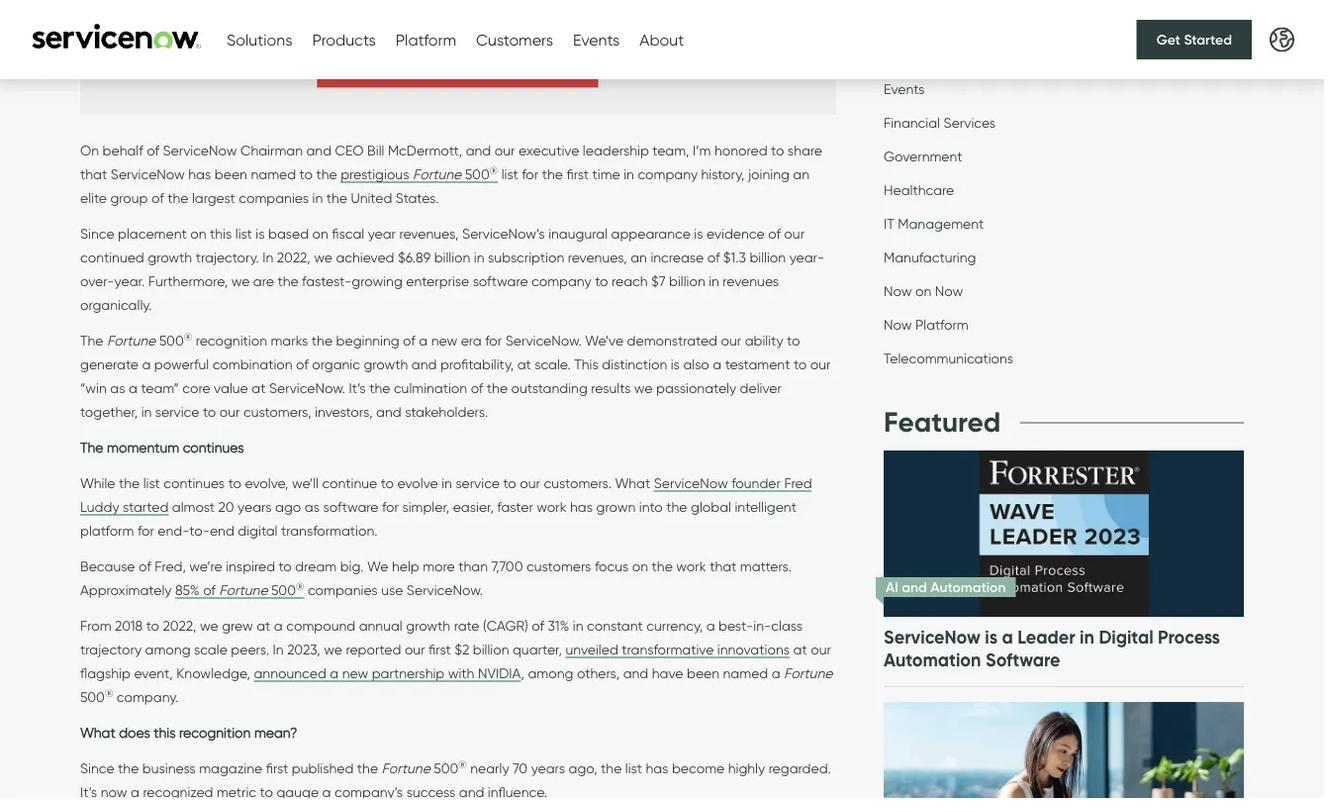 Task type: locate. For each thing, give the bounding box(es) containing it.
to down since the business magazine first published the fortune 500 ®
[[260, 783, 273, 799]]

software inside since placement on this list is based on fiscal year revenues, servicenow's inaugural appearance is evidence of our continued growth trajectory. in 2022, we achieved $6.89 billion in subscription revenues, an increase of $1.3 billion year- over-year. furthermore, we are the fastest-growing enterprise software company to reach $7 billion in revenues organically.
[[473, 272, 528, 289]]

2 vertical spatial servicenow.
[[407, 581, 483, 598]]

growth down placement
[[148, 249, 192, 266]]

in inside from 2018 to 2022, we grew at a compound annual growth rate (cagr) of 31% in constant currency, a best-in-class trajectory among scale peers. in 2023, we reported our first $2 billion quarter,
[[273, 641, 284, 658]]

1 horizontal spatial an
[[793, 166, 810, 182]]

furthermore,
[[148, 272, 228, 289]]

1 since from the top
[[80, 225, 114, 242]]

named down chairman
[[251, 166, 296, 182]]

0 horizontal spatial first
[[266, 760, 288, 776]]

fortune inside the fortune 500 ®
[[107, 332, 156, 349]]

1 vertical spatial an
[[631, 249, 647, 266]]

1 vertical spatial the
[[80, 439, 104, 456]]

prestigious
[[341, 166, 409, 182]]

0 vertical spatial automation
[[931, 578, 1006, 596]]

global
[[691, 498, 732, 515]]

0 vertical spatial since
[[80, 225, 114, 242]]

1 vertical spatial platform
[[916, 316, 969, 333]]

the up the started
[[119, 474, 140, 491]]

now on now
[[884, 282, 964, 299]]

1 horizontal spatial platform
[[916, 316, 969, 333]]

1 horizontal spatial has
[[570, 498, 593, 515]]

company
[[638, 166, 698, 182], [532, 272, 592, 289]]

0 vertical spatial it's
[[349, 379, 366, 396]]

the inside the nearly 70 years ago, the list has become highly regarded. it's now a recognized metric to gauge a company's success and influence.
[[601, 760, 622, 776]]

1 vertical spatial 2022,
[[163, 617, 197, 634]]

to inside from 2018 to 2022, we grew at a compound annual growth rate (cagr) of 31% in constant currency, a best-in-class trajectory among scale peers. in 2023, we reported our first $2 billion quarter,
[[146, 617, 159, 634]]

it
[[884, 215, 895, 232]]

1 vertical spatial first
[[429, 641, 451, 658]]

1 vertical spatial company
[[532, 272, 592, 289]]

servicenow founder fred luddy started
[[80, 474, 813, 515]]

in left 2023,
[[273, 641, 284, 658]]

recognition inside recognition marks the beginning of a new era for servicenow. we've demonstrated our ability to generate a powerful combination of organic growth and profitability, at scale. this distinction is also a testament to our "win as a team" core value at servicenow. it's the culmination of the outstanding results we passionately deliver together, in service to our customers, investors, and stakeholders.
[[196, 332, 267, 349]]

of inside from 2018 to 2022, we grew at a compound annual growth rate (cagr) of 31% in constant currency, a best-in-class trajectory among scale peers. in 2023, we reported our first $2 billion quarter,
[[532, 617, 545, 634]]

2 vertical spatial has
[[646, 760, 669, 776]]

new inside announced a new partnership with nvidia , among others, and have been named a fortune 500 ® company.
[[342, 665, 369, 681]]

as right ago
[[305, 498, 320, 515]]

® up servicenow's
[[490, 164, 498, 176]]

year-
[[790, 249, 825, 266]]

intelligent
[[735, 498, 797, 515]]

a right grew
[[274, 617, 283, 634]]

service up easier,
[[456, 474, 500, 491]]

revenues, down inaugural
[[568, 249, 627, 266]]

500 inside prestigious fortune 500 ®
[[465, 166, 490, 182]]

achieved
[[336, 249, 395, 266]]

passionately
[[656, 379, 737, 396]]

1 vertical spatial recognition
[[179, 724, 251, 741]]

new down reported
[[342, 665, 369, 681]]

® inside the fortune 500 ®
[[184, 330, 192, 342]]

growth inside since placement on this list is based on fiscal year revenues, servicenow's inaugural appearance is evidence of our continued growth trajectory. in 2022, we achieved $6.89 billion in subscription revenues, an increase of $1.3 billion year- over-year. furthermore, we are the fastest-growing enterprise software company to reach $7 billion in revenues organically.
[[148, 249, 192, 266]]

® up powerful
[[184, 330, 192, 342]]

i'm
[[693, 142, 711, 159]]

servicenow. down more
[[407, 581, 483, 598]]

1 vertical spatial automation
[[884, 649, 982, 671]]

500 inside since the business magazine first published the fortune 500 ®
[[434, 760, 459, 776]]

culmination
[[394, 379, 468, 396]]

influence.
[[488, 783, 548, 799]]

0 horizontal spatial what
[[80, 724, 116, 741]]

1 vertical spatial since
[[80, 760, 114, 776]]

1 vertical spatial servicenow.
[[269, 379, 346, 396]]

growth inside from 2018 to 2022, we grew at a compound annual growth rate (cagr) of 31% in constant currency, a best-in-class trajectory among scale peers. in 2023, we reported our first $2 billion quarter,
[[406, 617, 451, 634]]

we down compound
[[324, 641, 343, 658]]

years inside the nearly 70 years ago, the list has become highly regarded. it's now a recognized metric to gauge a company's success and influence.
[[531, 760, 565, 776]]

companies down big.
[[308, 581, 378, 598]]

® down flagship
[[105, 687, 113, 699]]

0 horizontal spatial an
[[631, 249, 647, 266]]

0 vertical spatial software
[[473, 272, 528, 289]]

evidence
[[707, 225, 765, 242]]

platform inside 'link'
[[916, 316, 969, 333]]

to
[[771, 142, 785, 159], [300, 166, 313, 182], [595, 272, 608, 289], [787, 332, 800, 349], [794, 356, 807, 372], [203, 403, 216, 420], [228, 474, 242, 491], [381, 474, 394, 491], [503, 474, 517, 491], [279, 558, 292, 574], [146, 617, 159, 634], [260, 783, 273, 799]]

revenues, up $6.89
[[400, 225, 459, 242]]

0 vertical spatial continues
[[183, 439, 244, 456]]

grown
[[597, 498, 636, 515]]

is inside servicenow is a leader in digital process automation software
[[986, 626, 998, 648]]

1 vertical spatial growth
[[364, 356, 408, 372]]

1 horizontal spatial company
[[638, 166, 698, 182]]

history,
[[702, 166, 745, 182]]

mcdermott,
[[388, 142, 463, 159]]

because
[[80, 558, 135, 574]]

2 horizontal spatial has
[[646, 760, 669, 776]]

1 horizontal spatial 2022,
[[277, 249, 311, 266]]

1 vertical spatial named
[[723, 665, 769, 681]]

is left also
[[671, 356, 680, 372]]

1 vertical spatial service
[[456, 474, 500, 491]]

1 vertical spatial companies
[[308, 581, 378, 598]]

1 horizontal spatial first
[[429, 641, 451, 658]]

since up continued
[[80, 225, 114, 242]]

the up generate
[[80, 332, 104, 349]]

among up event,
[[145, 641, 191, 658]]

0 horizontal spatial company
[[532, 272, 592, 289]]

fortune down the mcdermott,
[[413, 166, 462, 182]]

2022,
[[277, 249, 311, 266], [163, 617, 197, 634]]

since inside since placement on this list is based on fiscal year revenues, servicenow's inaugural appearance is evidence of our continued growth trajectory. in 2022, we achieved $6.89 billion in subscription revenues, an increase of $1.3 billion year- over-year. furthermore, we are the fastest-growing enterprise software company to reach $7 billion in revenues organically.
[[80, 225, 114, 242]]

for down the started
[[138, 522, 154, 539]]

of right group on the left of page
[[152, 189, 164, 206]]

at inside "at our flagship event, knowledge,"
[[794, 641, 808, 658]]

0 horizontal spatial been
[[215, 166, 247, 182]]

quarter,
[[513, 641, 562, 658]]

now down manufacturing link
[[936, 282, 964, 299]]

1 horizontal spatial years
[[531, 760, 565, 776]]

it management link
[[884, 215, 985, 237]]

others,
[[577, 665, 620, 681]]

it's left "now"
[[80, 783, 97, 799]]

1 vertical spatial it's
[[80, 783, 97, 799]]

fortune down inspired
[[219, 581, 268, 598]]

work
[[537, 498, 567, 515], [677, 558, 707, 574]]

in left 'digital'
[[1080, 626, 1095, 648]]

2 vertical spatial first
[[266, 760, 288, 776]]

in inside recognition marks the beginning of a new era for servicenow. we've demonstrated our ability to generate a powerful combination of organic growth and profitability, at scale. this distinction is also a testament to our "win as a team" core value at servicenow. it's the culmination of the outstanding results we passionately deliver together, in service to our customers, investors, and stakeholders.
[[141, 403, 152, 420]]

trajectory.
[[196, 249, 259, 266]]

service inside recognition marks the beginning of a new era for servicenow. we've demonstrated our ability to generate a powerful combination of organic growth and profitability, at scale. this distinction is also a testament to our "win as a team" core value at servicenow. it's the culmination of the outstanding results we passionately deliver together, in service to our customers, investors, and stakeholders.
[[155, 403, 199, 420]]

0 horizontal spatial revenues,
[[400, 225, 459, 242]]

what up 'grown'
[[615, 474, 651, 491]]

servicenow up "global"
[[654, 474, 729, 491]]

we're
[[189, 558, 222, 574]]

0 vertical spatial first
[[567, 166, 589, 182]]

and left have
[[623, 665, 649, 681]]

platform up telecommunications
[[916, 316, 969, 333]]

configuration management: woman in front of high-rise window working on a laptop image
[[881, 682, 1248, 799]]

has left become
[[646, 760, 669, 776]]

0 horizontal spatial events
[[573, 30, 620, 49]]

to down chairman
[[300, 166, 313, 182]]

$2
[[455, 641, 470, 658]]

fortune inside since the business magazine first published the fortune 500 ®
[[382, 760, 431, 776]]

team,
[[653, 142, 690, 159]]

of inside because of fred, we're inspired to dream big. we help more than 7,700 customers focus on the work that matters. approximately
[[139, 558, 151, 574]]

the left largest
[[168, 189, 189, 206]]

the right into
[[667, 498, 688, 515]]

since up "now"
[[80, 760, 114, 776]]

that up elite
[[80, 166, 107, 182]]

1 vertical spatial events
[[884, 80, 925, 97]]

this
[[575, 356, 599, 372]]

2 horizontal spatial first
[[567, 166, 589, 182]]

first inside since the business magazine first published the fortune 500 ®
[[266, 760, 288, 776]]

0 vertical spatial that
[[80, 166, 107, 182]]

we
[[314, 249, 333, 266], [231, 272, 250, 289], [635, 379, 653, 396], [200, 617, 218, 634], [324, 641, 343, 658]]

inspired
[[226, 558, 275, 574]]

0 vertical spatial service
[[155, 403, 199, 420]]

has down customers.
[[570, 498, 593, 515]]

billion inside from 2018 to 2022, we grew at a compound annual growth rate (cagr) of 31% in constant currency, a best-in-class trajectory among scale peers. in 2023, we reported our first $2 billion quarter,
[[473, 641, 509, 658]]

work up currency,
[[677, 558, 707, 574]]

metric
[[217, 783, 257, 799]]

billion up revenues
[[750, 249, 786, 266]]

revenues,
[[400, 225, 459, 242], [568, 249, 627, 266]]

leadership
[[583, 142, 649, 159]]

list up trajectory.
[[235, 225, 252, 242]]

0 horizontal spatial has
[[188, 166, 211, 182]]

this right does at the bottom of page
[[154, 724, 176, 741]]

® inside since the business magazine first published the fortune 500 ®
[[459, 758, 467, 770]]

years inside almost 20 years ago as software for simpler, easier, faster work has grown into the global intelligent platform for end-to-end digital transformation.
[[238, 498, 272, 515]]

1 horizontal spatial software
[[473, 272, 528, 289]]

the down profitability,
[[487, 379, 508, 396]]

use
[[381, 581, 403, 598]]

0 horizontal spatial years
[[238, 498, 272, 515]]

1 horizontal spatial it's
[[349, 379, 366, 396]]

0 horizontal spatial as
[[110, 379, 125, 396]]

that for servicenow
[[80, 166, 107, 182]]

what
[[615, 474, 651, 491], [80, 724, 116, 741]]

in inside from 2018 to 2022, we grew at a compound annual growth rate (cagr) of 31% in constant currency, a best-in-class trajectory among scale peers. in 2023, we reported our first $2 billion quarter,
[[573, 617, 584, 634]]

chairman
[[241, 142, 303, 159]]

0 vertical spatial as
[[110, 379, 125, 396]]

0 horizontal spatial 2022,
[[163, 617, 197, 634]]

85% of fortune 500 ® companies use servicenow.
[[175, 580, 483, 598]]

growth left rate
[[406, 617, 451, 634]]

the
[[80, 332, 104, 349], [80, 439, 104, 456]]

0 horizontal spatial among
[[145, 641, 191, 658]]

together,
[[80, 403, 138, 420]]

ceo
[[335, 142, 364, 159]]

1 horizontal spatial among
[[528, 665, 574, 681]]

we've
[[585, 332, 624, 349]]

now
[[884, 282, 912, 299], [936, 282, 964, 299], [884, 316, 912, 333]]

highly
[[729, 760, 766, 776]]

events up the financial
[[884, 80, 925, 97]]

0 horizontal spatial named
[[251, 166, 296, 182]]

the for the fortune 500 ®
[[80, 332, 104, 349]]

0 vertical spatial work
[[537, 498, 567, 515]]

for right era
[[485, 332, 502, 349]]

era
[[461, 332, 482, 349]]

since for since placement on this list is based on fiscal year revenues, servicenow's inaugural appearance is evidence of our continued growth trajectory. in 2022, we achieved $6.89 billion in subscription revenues, an increase of $1.3 billion year- over-year. furthermore, we are the fastest-growing enterprise software company to reach $7 billion in revenues organically.
[[80, 225, 114, 242]]

fortune inside prestigious fortune 500 ®
[[413, 166, 462, 182]]

0 horizontal spatial that
[[80, 166, 107, 182]]

a left team"
[[129, 379, 138, 396]]

has inside almost 20 years ago as software for simpler, easier, faster work has grown into the global intelligent platform for end-to-end digital transformation.
[[570, 498, 593, 515]]

events for events link
[[884, 80, 925, 97]]

(cagr)
[[483, 617, 529, 634]]

in
[[263, 249, 274, 266], [273, 641, 284, 658]]

1 horizontal spatial events
[[884, 80, 925, 97]]

company inside list for the first time in company history, joining an elite group of the largest companies in the united states.
[[638, 166, 698, 182]]

1 vertical spatial work
[[677, 558, 707, 574]]

0 vertical spatial years
[[238, 498, 272, 515]]

0 vertical spatial revenues,
[[400, 225, 459, 242]]

among inside from 2018 to 2022, we grew at a compound annual growth rate (cagr) of 31% in constant currency, a best-in-class trajectory among scale peers. in 2023, we reported our first $2 billion quarter,
[[145, 641, 191, 658]]

fortune inside announced a new partnership with nvidia , among others, and have been named a fortune 500 ® company.
[[784, 665, 833, 681]]

0 vertical spatial growth
[[148, 249, 192, 266]]

now platform
[[884, 316, 969, 333]]

1 vertical spatial that
[[710, 558, 737, 574]]

recognition up the combination
[[196, 332, 267, 349]]

that for matters.
[[710, 558, 737, 574]]

it management
[[884, 215, 985, 232]]

1 vertical spatial as
[[305, 498, 320, 515]]

the inside almost 20 years ago as software for simpler, easier, faster work has grown into the global intelligent platform for end-to-end digital transformation.
[[667, 498, 688, 515]]

0 vertical spatial this
[[210, 225, 232, 242]]

first left $2
[[429, 641, 451, 658]]

of right 'evidence'
[[769, 225, 781, 242]]

0 horizontal spatial service
[[155, 403, 199, 420]]

ai and automation
[[886, 578, 1006, 596]]

knowledge,
[[176, 665, 250, 681]]

1 horizontal spatial this
[[210, 225, 232, 242]]

1 vertical spatial been
[[687, 665, 720, 681]]

and down nearly
[[459, 783, 485, 799]]

forrester wave leader 2023: digital process automation software image
[[881, 430, 1248, 637]]

the
[[316, 166, 337, 182], [542, 166, 563, 182], [168, 189, 189, 206], [326, 189, 348, 206], [278, 272, 299, 289], [312, 332, 333, 349], [369, 379, 391, 396], [487, 379, 508, 396], [119, 474, 140, 491], [667, 498, 688, 515], [652, 558, 673, 574], [118, 760, 139, 776], [357, 760, 378, 776], [601, 760, 622, 776]]

0 vertical spatial new
[[431, 332, 458, 349]]

organically.
[[80, 296, 152, 313]]

1 horizontal spatial servicenow.
[[407, 581, 483, 598]]

0 horizontal spatial new
[[342, 665, 369, 681]]

1 vertical spatial years
[[531, 760, 565, 776]]

1 the from the top
[[80, 332, 104, 349]]

continues up 20
[[183, 439, 244, 456]]

at down class
[[794, 641, 808, 658]]

named inside on behalf of servicenow chairman and ceo bill mcdermott, and our executive leadership team, i'm honored to share that servicenow has been named to the
[[251, 166, 296, 182]]

continue
[[322, 474, 378, 491]]

billion up nvidia
[[473, 641, 509, 658]]

0 horizontal spatial software
[[323, 498, 379, 515]]

500
[[465, 166, 490, 182], [159, 332, 184, 349], [271, 581, 296, 598], [80, 688, 105, 705], [434, 760, 459, 776]]

a
[[419, 332, 428, 349], [142, 356, 151, 372], [713, 356, 722, 372], [129, 379, 138, 396], [274, 617, 283, 634], [707, 617, 715, 634], [1003, 626, 1014, 648], [330, 665, 339, 681], [772, 665, 781, 681], [131, 783, 140, 799], [322, 783, 331, 799]]

0 vertical spatial recognition
[[196, 332, 267, 349]]

published
[[292, 760, 354, 776]]

grew
[[222, 617, 253, 634]]

while
[[80, 474, 115, 491]]

0 horizontal spatial this
[[154, 724, 176, 741]]

since inside since the business magazine first published the fortune 500 ®
[[80, 760, 114, 776]]

announced
[[254, 665, 327, 681]]

of right 85% in the bottom left of the page
[[203, 581, 216, 598]]

servicenow. up scale.
[[506, 332, 582, 349]]

1 horizontal spatial revenues,
[[568, 249, 627, 266]]

1 horizontal spatial that
[[710, 558, 737, 574]]

it's inside the nearly 70 years ago, the list has become highly regarded. it's now a recognized metric to gauge a company's success and influence.
[[80, 783, 97, 799]]

list right ago,
[[626, 760, 643, 776]]

2022, down 85% in the bottom left of the page
[[163, 617, 197, 634]]

an up the reach
[[631, 249, 647, 266]]

2 since from the top
[[80, 760, 114, 776]]

outstanding
[[512, 379, 588, 396]]

2 vertical spatial growth
[[406, 617, 451, 634]]

servicenow. down organic
[[269, 379, 346, 396]]

0 vertical spatial what
[[615, 474, 651, 491]]

list inside the nearly 70 years ago, the list has become highly regarded. it's now a recognized metric to gauge a company's success and influence.
[[626, 760, 643, 776]]

software inside almost 20 years ago as software for simpler, easier, faster work has grown into the global intelligent platform for end-to-end digital transformation.
[[323, 498, 379, 515]]

compound
[[286, 617, 356, 634]]

magazine
[[199, 760, 263, 776]]

our up year-
[[785, 225, 805, 242]]

fortune down class
[[784, 665, 833, 681]]

$1.3
[[724, 249, 747, 266]]

government link
[[884, 148, 963, 169]]

0 horizontal spatial it's
[[80, 783, 97, 799]]

to right the testament
[[794, 356, 807, 372]]

services
[[944, 114, 996, 131]]

company inside since placement on this list is based on fiscal year revenues, servicenow's inaugural appearance is evidence of our continued growth trajectory. in 2022, we achieved $6.89 billion in subscription revenues, an increase of $1.3 billion year- over-year. furthermore, we are the fastest-growing enterprise software company to reach $7 billion in revenues organically.
[[532, 272, 592, 289]]

the down ceo
[[316, 166, 337, 182]]

fortune 500 2023 image
[[80, 0, 837, 115]]

as right "win
[[110, 379, 125, 396]]

that
[[80, 166, 107, 182], [710, 558, 737, 574]]

been inside on behalf of servicenow chairman and ceo bill mcdermott, and our executive leadership team, i'm honored to share that servicenow has been named to the
[[215, 166, 247, 182]]

0 vertical spatial events
[[573, 30, 620, 49]]

been up largest
[[215, 166, 247, 182]]

this inside since placement on this list is based on fiscal year revenues, servicenow's inaugural appearance is evidence of our continued growth trajectory. in 2022, we achieved $6.89 billion in subscription revenues, an increase of $1.3 billion year- over-year. furthermore, we are the fastest-growing enterprise software company to reach $7 billion in revenues organically.
[[210, 225, 232, 242]]

0 vertical spatial servicenow.
[[506, 332, 582, 349]]

1 vertical spatial has
[[570, 498, 593, 515]]

continues up almost
[[164, 474, 225, 491]]

at inside from 2018 to 2022, we grew at a compound annual growth rate (cagr) of 31% in constant currency, a best-in-class trajectory among scale peers. in 2023, we reported our first $2 billion quarter,
[[257, 617, 271, 634]]

over-
[[80, 272, 114, 289]]

the inside the fortune 500 ®
[[80, 332, 104, 349]]

as inside almost 20 years ago as software for simpler, easier, faster work has grown into the global intelligent platform for end-to-end digital transformation.
[[305, 498, 320, 515]]

® left nearly
[[459, 758, 467, 770]]

at down the combination
[[252, 379, 266, 396]]

in inside since placement on this list is based on fiscal year revenues, servicenow's inaugural appearance is evidence of our continued growth trajectory. in 2022, we achieved $6.89 billion in subscription revenues, an increase of $1.3 billion year- over-year. furthermore, we are the fastest-growing enterprise software company to reach $7 billion in revenues organically.
[[263, 249, 274, 266]]

a left best-
[[707, 617, 715, 634]]

in inside servicenow is a leader in digital process automation software
[[1080, 626, 1095, 648]]

1 vertical spatial software
[[323, 498, 379, 515]]

now for now on now
[[884, 282, 912, 299]]

joining
[[748, 166, 790, 182]]

1 horizontal spatial work
[[677, 558, 707, 574]]

1 vertical spatial in
[[273, 641, 284, 658]]

0 vertical spatial been
[[215, 166, 247, 182]]

1 horizontal spatial been
[[687, 665, 720, 681]]

for inside recognition marks the beginning of a new era for servicenow. we've demonstrated our ability to generate a powerful combination of organic growth and profitability, at scale. this distinction is also a testament to our "win as a team" core value at servicenow. it's the culmination of the outstanding results we passionately deliver together, in service to our customers, investors, and stakeholders.
[[485, 332, 502, 349]]

our inside "at our flagship event, knowledge,"
[[811, 641, 832, 658]]

unveiled
[[566, 641, 619, 658]]

0 vertical spatial the
[[80, 332, 104, 349]]

started
[[1185, 31, 1233, 48]]

that inside because of fred, we're inspired to dream big. we help more than 7,700 customers focus on the work that matters. approximately
[[710, 558, 737, 574]]

0 vertical spatial has
[[188, 166, 211, 182]]

group
[[110, 189, 148, 206]]

1 horizontal spatial new
[[431, 332, 458, 349]]

in right the time
[[624, 166, 635, 182]]

2022, inside from 2018 to 2022, we grew at a compound annual growth rate (cagr) of 31% in constant currency, a best-in-class trajectory among scale peers. in 2023, we reported our first $2 billion quarter,
[[163, 617, 197, 634]]

servicenow is a leader in digital process automation software
[[884, 626, 1221, 671]]

of right behalf
[[147, 142, 159, 159]]

enterprise
[[406, 272, 470, 289]]

events left about
[[573, 30, 620, 49]]

fred,
[[155, 558, 186, 574]]

appearance
[[611, 225, 691, 242]]

we left the are at top
[[231, 272, 250, 289]]

2 the from the top
[[80, 439, 104, 456]]

software down subscription
[[473, 272, 528, 289]]

servicenow inside servicenow founder fred luddy started
[[654, 474, 729, 491]]

1 horizontal spatial named
[[723, 665, 769, 681]]

0 vertical spatial 2022,
[[277, 249, 311, 266]]

® inside the 85% of fortune 500 ® companies use servicenow.
[[296, 580, 304, 592]]

0 vertical spatial an
[[793, 166, 810, 182]]

placement
[[118, 225, 187, 242]]

powerful
[[154, 356, 209, 372]]

0 vertical spatial companies
[[239, 189, 309, 206]]

® inside announced a new partnership with nvidia , among others, and have been named a fortune 500 ® company.
[[105, 687, 113, 699]]

is inside recognition marks the beginning of a new era for servicenow. we've demonstrated our ability to generate a powerful combination of organic growth and profitability, at scale. this distinction is also a testament to our "win as a team" core value at servicenow. it's the culmination of the outstanding results we passionately deliver together, in service to our customers, investors, and stakeholders.
[[671, 356, 680, 372]]

named down innovations
[[723, 665, 769, 681]]

0 vertical spatial company
[[638, 166, 698, 182]]

in up the are at top
[[263, 249, 274, 266]]

founder
[[732, 474, 781, 491]]



Task type: describe. For each thing, give the bounding box(es) containing it.
the for the momentum continues
[[80, 439, 104, 456]]

2022, inside since placement on this list is based on fiscal year revenues, servicenow's inaugural appearance is evidence of our continued growth trajectory. in 2022, we achieved $6.89 billion in subscription revenues, an increase of $1.3 billion year- over-year. furthermore, we are the fastest-growing enterprise software company to reach $7 billion in revenues organically.
[[277, 249, 311, 266]]

billion up enterprise
[[434, 249, 471, 266]]

deliver
[[740, 379, 782, 396]]

as inside recognition marks the beginning of a new era for servicenow. we've demonstrated our ability to generate a powerful combination of organic growth and profitability, at scale. this distinction is also a testament to our "win as a team" core value at servicenow. it's the culmination of the outstanding results we passionately deliver together, in service to our customers, investors, and stakeholders.
[[110, 379, 125, 396]]

healthcare link
[[884, 181, 955, 203]]

the inside because of fred, we're inspired to dream big. we help more than 7,700 customers focus on the work that matters. approximately
[[652, 558, 673, 574]]

honored
[[715, 142, 768, 159]]

and up list for the first time in company history, joining an elite group of the largest companies in the united states.
[[466, 142, 491, 159]]

new inside recognition marks the beginning of a new era for servicenow. we've demonstrated our ability to generate a powerful combination of organic growth and profitability, at scale. this distinction is also a testament to our "win as a team" core value at servicenow. it's the culmination of the outstanding results we passionately deliver together, in service to our customers, investors, and stakeholders.
[[431, 332, 458, 349]]

70
[[513, 760, 528, 776]]

growth inside recognition marks the beginning of a new era for servicenow. we've demonstrated our ability to generate a powerful combination of organic growth and profitability, at scale. this distinction is also a testament to our "win as a team" core value at servicenow. it's the culmination of the outstanding results we passionately deliver together, in service to our customers, investors, and stakeholders.
[[364, 356, 408, 372]]

value
[[214, 379, 248, 396]]

2018
[[115, 617, 143, 634]]

company's
[[335, 783, 403, 799]]

we up scale at the bottom
[[200, 617, 218, 634]]

into
[[639, 498, 663, 515]]

customers.
[[544, 474, 612, 491]]

revenues
[[723, 272, 779, 289]]

of inside the 85% of fortune 500 ® companies use servicenow.
[[203, 581, 216, 598]]

share
[[788, 142, 823, 159]]

event,
[[134, 665, 173, 681]]

companies inside the 85% of fortune 500 ® companies use servicenow.
[[308, 581, 378, 598]]

to up faster
[[503, 474, 517, 491]]

mean?
[[254, 724, 298, 741]]

customers
[[527, 558, 592, 574]]

the up company's
[[357, 760, 378, 776]]

business
[[142, 760, 196, 776]]

on inside now on now link
[[916, 282, 932, 299]]

events link
[[884, 80, 925, 102]]

500 inside the 85% of fortune 500 ® companies use servicenow.
[[271, 581, 296, 598]]

years for influence.
[[531, 760, 565, 776]]

ago,
[[569, 760, 598, 776]]

distinction
[[602, 356, 668, 372]]

core
[[183, 379, 211, 396]]

for down "while the list continues to evolve, we'll continue to evolve in service to our customers. what"
[[382, 498, 399, 515]]

an inside since placement on this list is based on fiscal year revenues, servicenow's inaugural appearance is evidence of our continued growth trajectory. in 2022, we achieved $6.89 billion in subscription revenues, an increase of $1.3 billion year- over-year. furthermore, we are the fastest-growing enterprise software company to reach $7 billion in revenues organically.
[[631, 249, 647, 266]]

now platform link
[[884, 316, 969, 338]]

85%
[[175, 581, 200, 598]]

automation inside servicenow is a leader in digital process automation software
[[884, 649, 982, 671]]

events button
[[573, 30, 620, 49]]

products button
[[312, 30, 376, 49]]

a right "now"
[[131, 783, 140, 799]]

we inside recognition marks the beginning of a new era for servicenow. we've demonstrated our ability to generate a powerful combination of organic growth and profitability, at scale. this distinction is also a testament to our "win as a team" core value at servicenow. it's the culmination of the outstanding results we passionately deliver together, in service to our customers, investors, and stakeholders.
[[635, 379, 653, 396]]

demonstrated
[[627, 332, 718, 349]]

united
[[351, 189, 392, 206]]

generate
[[80, 356, 139, 372]]

regarded.
[[769, 760, 832, 776]]

of left $1.3
[[708, 249, 720, 266]]

our inside from 2018 to 2022, we grew at a compound annual growth rate (cagr) of 31% in constant currency, a best-in-class trajectory among scale peers. in 2023, we reported our first $2 billion quarter,
[[405, 641, 425, 658]]

of down profitability,
[[471, 379, 484, 396]]

our left ability
[[721, 332, 742, 349]]

and left ceo
[[306, 142, 332, 159]]

work inside because of fred, we're inspired to dream big. we help more than 7,700 customers focus on the work that matters. approximately
[[677, 558, 707, 574]]

for inside list for the first time in company history, joining an elite group of the largest companies in the united states.
[[522, 166, 539, 182]]

scale.
[[535, 356, 571, 372]]

in-
[[754, 617, 772, 634]]

big.
[[340, 558, 364, 574]]

500 inside the fortune 500 ®
[[159, 332, 184, 349]]

the up organic
[[312, 332, 333, 349]]

has inside on behalf of servicenow chairman and ceo bill mcdermott, and our executive leadership team, i'm honored to share that servicenow has been named to the
[[188, 166, 211, 182]]

to down core
[[203, 403, 216, 420]]

in left revenues
[[709, 272, 720, 289]]

our inside since placement on this list is based on fiscal year revenues, servicenow's inaugural appearance is evidence of our continued growth trajectory. in 2022, we achieved $6.89 billion in subscription revenues, an increase of $1.3 billion year- over-year. furthermore, we are the fastest-growing enterprise software company to reach $7 billion in revenues organically.
[[785, 225, 805, 242]]

to inside since placement on this list is based on fiscal year revenues, servicenow's inaugural appearance is evidence of our continued growth trajectory. in 2022, we achieved $6.89 billion in subscription revenues, an increase of $1.3 billion year- over-year. furthermore, we are the fastest-growing enterprise software company to reach $7 billion in revenues organically.
[[595, 272, 608, 289]]

of inside list for the first time in company history, joining an elite group of the largest companies in the united states.
[[152, 189, 164, 206]]

list up the started
[[143, 474, 160, 491]]

first inside list for the first time in company history, joining an elite group of the largest companies in the united states.
[[567, 166, 589, 182]]

transformative
[[622, 641, 714, 658]]

1 vertical spatial revenues,
[[568, 249, 627, 266]]

2 horizontal spatial servicenow.
[[506, 332, 582, 349]]

solutions
[[227, 30, 293, 49]]

help
[[392, 558, 420, 574]]

since the business magazine first published the fortune 500 ®
[[80, 758, 467, 776]]

servicenow. inside the 85% of fortune 500 ® companies use servicenow.
[[407, 581, 483, 598]]

best-
[[719, 617, 754, 634]]

since placement on this list is based on fiscal year revenues, servicenow's inaugural appearance is evidence of our continued growth trajectory. in 2022, we achieved $6.89 billion in subscription revenues, an increase of $1.3 billion year- over-year. furthermore, we are the fastest-growing enterprise software company to reach $7 billion in revenues organically.
[[80, 225, 825, 313]]

on behalf of servicenow chairman and ceo bill mcdermott, and our executive leadership team, i'm honored to share that servicenow has been named to the
[[80, 142, 823, 182]]

the fortune 500 ®
[[80, 330, 192, 349]]

a right also
[[713, 356, 722, 372]]

ago
[[275, 498, 301, 515]]

and right "ai"
[[902, 578, 928, 596]]

is left based
[[256, 225, 265, 242]]

a down published
[[322, 783, 331, 799]]

our inside on behalf of servicenow chairman and ceo bill mcdermott, and our executive leadership team, i'm honored to share that servicenow has been named to the
[[495, 142, 515, 159]]

our up faster
[[520, 474, 541, 491]]

evolve,
[[245, 474, 289, 491]]

servicenow inside servicenow is a leader in digital process automation software
[[884, 626, 981, 648]]

our down value
[[220, 403, 240, 420]]

1 vertical spatial what
[[80, 724, 116, 741]]

reported
[[346, 641, 401, 658]]

to-
[[189, 522, 210, 539]]

what does this recognition mean?
[[80, 724, 298, 741]]

to inside the nearly 70 years ago, the list has become highly regarded. it's now a recognized metric to gauge a company's success and influence.
[[260, 783, 273, 799]]

luddy
[[80, 498, 119, 515]]

® inside prestigious fortune 500 ®
[[490, 164, 498, 176]]

platform button
[[396, 30, 457, 49]]

named inside announced a new partnership with nvidia , among others, and have been named a fortune 500 ® company.
[[723, 665, 769, 681]]

customers
[[476, 30, 553, 49]]

telecommunications link
[[884, 350, 1014, 371]]

we up 'fastest-'
[[314, 249, 333, 266]]

manufacturing link
[[884, 249, 977, 270]]

list inside list for the first time in company history, joining an elite group of the largest companies in the united states.
[[502, 166, 519, 182]]

companies inside list for the first time in company history, joining an elite group of the largest companies in the united states.
[[239, 189, 309, 206]]

government
[[884, 148, 963, 164]]

the inside since placement on this list is based on fiscal year revenues, servicenow's inaugural appearance is evidence of our continued growth trajectory. in 2022, we achieved $6.89 billion in subscription revenues, an increase of $1.3 billion year- over-year. furthermore, we are the fastest-growing enterprise software company to reach $7 billion in revenues organically.
[[278, 272, 299, 289]]

states.
[[396, 189, 439, 206]]

at left scale.
[[518, 356, 532, 372]]

0 horizontal spatial servicenow.
[[269, 379, 346, 396]]

the up investors,
[[369, 379, 391, 396]]

servicenow up group on the left of page
[[111, 166, 185, 182]]

it's inside recognition marks the beginning of a new era for servicenow. we've demonstrated our ability to generate a powerful combination of organic growth and profitability, at scale. this distinction is also a testament to our "win as a team" core value at servicenow. it's the culmination of the outstanding results we passionately deliver together, in service to our customers, investors, and stakeholders.
[[349, 379, 366, 396]]

an inside list for the first time in company history, joining an elite group of the largest companies in the united states.
[[793, 166, 810, 182]]

is up increase
[[694, 225, 704, 242]]

and inside the nearly 70 years ago, the list has become highly regarded. it's now a recognized metric to gauge a company's success and influence.
[[459, 783, 485, 799]]

testament
[[726, 356, 791, 372]]

products
[[312, 30, 376, 49]]

a down innovations
[[772, 665, 781, 681]]

to inside because of fred, we're inspired to dream big. we help more than 7,700 customers focus on the work that matters. approximately
[[279, 558, 292, 574]]

based
[[268, 225, 309, 242]]

in left the united on the top left of page
[[312, 189, 323, 206]]

ability
[[745, 332, 784, 349]]

leader
[[1018, 626, 1076, 648]]

now
[[101, 783, 127, 799]]

events for events popup button
[[573, 30, 620, 49]]

years for end
[[238, 498, 272, 515]]

the down executive
[[542, 166, 563, 182]]

500 inside announced a new partnership with nvidia , among others, and have been named a fortune 500 ® company.
[[80, 688, 105, 705]]

to up joining
[[771, 142, 785, 159]]

and right investors,
[[376, 403, 402, 420]]

1 horizontal spatial what
[[615, 474, 651, 491]]

momentum
[[107, 439, 179, 456]]

on left 'fiscal'
[[312, 225, 329, 242]]

on up trajectory.
[[190, 225, 206, 242]]

nearly 70 years ago, the list has become highly regarded. it's now a recognized metric to gauge a company's success and influence.
[[80, 760, 832, 799]]

a inside servicenow is a leader in digital process automation software
[[1003, 626, 1014, 648]]

rate
[[454, 617, 480, 634]]

we
[[367, 558, 389, 574]]

almost 20 years ago as software for simpler, easier, faster work has grown into the global intelligent platform for end-to-end digital transformation.
[[80, 498, 797, 539]]

financial services link
[[884, 114, 996, 136]]

1 vertical spatial continues
[[164, 474, 225, 491]]

bill
[[367, 142, 385, 159]]

flagship
[[80, 665, 131, 681]]

our right the testament
[[811, 356, 831, 372]]

and up culmination at top left
[[412, 356, 437, 372]]

company.
[[117, 688, 179, 705]]

and inside announced a new partnership with nvidia , among others, and have been named a fortune 500 ® company.
[[623, 665, 649, 681]]

has inside the nearly 70 years ago, the list has become highly regarded. it's now a recognized metric to gauge a company's success and influence.
[[646, 760, 669, 776]]

among inside announced a new partnership with nvidia , among others, and have been named a fortune 500 ® company.
[[528, 665, 574, 681]]

the left the united on the top left of page
[[326, 189, 348, 206]]

we'll
[[292, 474, 319, 491]]

have
[[652, 665, 684, 681]]

0 vertical spatial platform
[[396, 30, 457, 49]]

unveiled transformative innovations link
[[566, 641, 790, 659]]

in down servicenow's
[[474, 249, 485, 266]]

get started
[[1157, 31, 1233, 48]]

time
[[593, 166, 621, 182]]

servicenow up largest
[[163, 142, 237, 159]]

a down the fortune 500 ®
[[142, 356, 151, 372]]

to up 20
[[228, 474, 242, 491]]

customers,
[[244, 403, 311, 420]]

work inside almost 20 years ago as software for simpler, easier, faster work has grown into the global intelligent platform for end-to-end digital transformation.
[[537, 498, 567, 515]]

1 horizontal spatial service
[[456, 474, 500, 491]]

a left era
[[419, 332, 428, 349]]

of right beginning
[[403, 332, 416, 349]]

fortune inside the 85% of fortune 500 ® companies use servicenow.
[[219, 581, 268, 598]]

solutions button
[[227, 30, 293, 49]]

been inside announced a new partnership with nvidia , among others, and have been named a fortune 500 ® company.
[[687, 665, 720, 681]]

constant
[[587, 617, 643, 634]]

to left evolve
[[381, 474, 394, 491]]

1 vertical spatial this
[[154, 724, 176, 741]]

year
[[368, 225, 396, 242]]

since for since the business magazine first published the fortune 500 ®
[[80, 760, 114, 776]]

list inside since placement on this list is based on fiscal year revenues, servicenow's inaugural appearance is evidence of our continued growth trajectory. in 2022, we achieved $6.89 billion in subscription revenues, an increase of $1.3 billion year- over-year. furthermore, we are the fastest-growing enterprise software company to reach $7 billion in revenues organically.
[[235, 225, 252, 242]]

to right ability
[[787, 332, 800, 349]]

in right evolve
[[442, 474, 452, 491]]

continued
[[80, 249, 144, 266]]

the inside on behalf of servicenow chairman and ceo bill mcdermott, and our executive leadership team, i'm honored to share that servicenow has been named to the
[[316, 166, 337, 182]]

the up "now"
[[118, 760, 139, 776]]

$7
[[652, 272, 666, 289]]

first inside from 2018 to 2022, we grew at a compound annual growth rate (cagr) of 31% in constant currency, a best-in-class trajectory among scale peers. in 2023, we reported our first $2 billion quarter,
[[429, 641, 451, 658]]

7,700
[[492, 558, 523, 574]]

a right announced
[[330, 665, 339, 681]]

now for now platform
[[884, 316, 912, 333]]

of inside on behalf of servicenow chairman and ceo bill mcdermott, and our executive leadership team, i'm honored to share that servicenow has been named to the
[[147, 142, 159, 159]]

about
[[640, 30, 684, 49]]

on inside because of fred, we're inspired to dream big. we help more than 7,700 customers focus on the work that matters. approximately
[[633, 558, 649, 574]]

scale
[[194, 641, 228, 658]]

of down marks
[[296, 356, 309, 372]]

billion down increase
[[669, 272, 706, 289]]

dream
[[295, 558, 337, 574]]

stakeholders.
[[405, 403, 488, 420]]



Task type: vqa. For each thing, say whether or not it's contained in the screenshot.
"have"
yes



